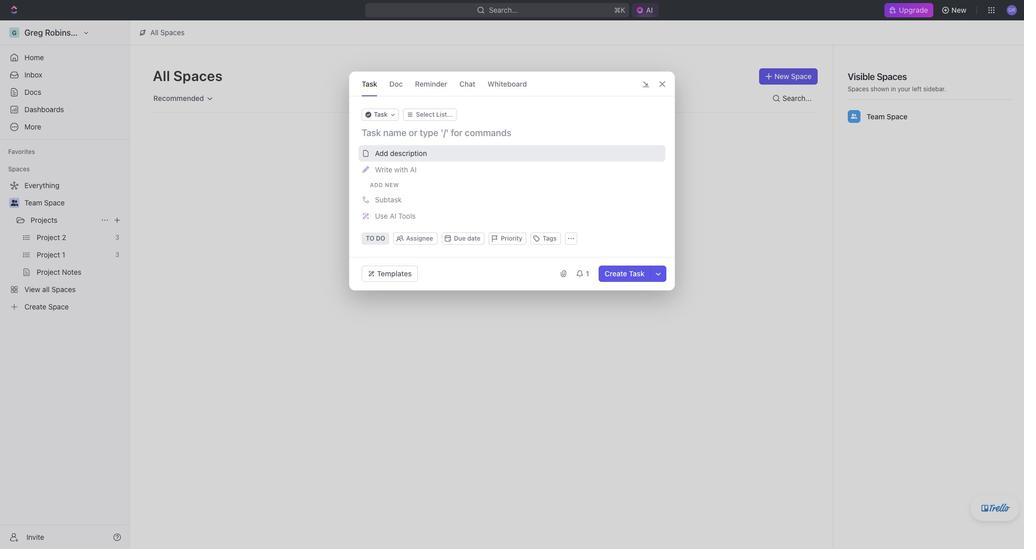 Task type: vqa. For each thing, say whether or not it's contained in the screenshot.
+ Add or edit fields
no



Task type: locate. For each thing, give the bounding box(es) containing it.
templates
[[377, 269, 412, 278]]

0 horizontal spatial team space
[[24, 198, 65, 207]]

subtask button
[[359, 192, 666, 208]]

0 horizontal spatial new
[[775, 72, 790, 81]]

1 button
[[572, 266, 595, 282]]

0 vertical spatial all spaces
[[150, 28, 185, 37]]

0 vertical spatial add
[[375, 149, 388, 158]]

1 vertical spatial all spaces
[[153, 67, 223, 84]]

space
[[792, 72, 812, 81], [887, 112, 908, 121], [44, 198, 65, 207]]

task left doc
[[362, 79, 377, 88]]

tree inside sidebar "navigation"
[[4, 177, 125, 315]]

0 horizontal spatial ai
[[390, 212, 397, 220]]

add inside button
[[375, 149, 388, 158]]

2 vertical spatial task
[[629, 269, 645, 278]]

ai right with
[[410, 165, 417, 174]]

1 vertical spatial search...
[[783, 94, 812, 102]]

1 horizontal spatial team space
[[867, 112, 908, 121]]

sidebar.
[[924, 85, 947, 93]]

all
[[150, 28, 159, 37], [153, 67, 170, 84]]

0 horizontal spatial team
[[24, 198, 42, 207]]

use
[[375, 212, 388, 220]]

due
[[454, 235, 466, 242]]

0 vertical spatial team space
[[867, 112, 908, 121]]

0 horizontal spatial user group image
[[10, 200, 18, 206]]

1 vertical spatial team space
[[24, 198, 65, 207]]

select list... button
[[403, 109, 457, 121]]

assignee button
[[395, 235, 437, 243]]

ai right use
[[390, 212, 397, 220]]

description
[[390, 149, 427, 158]]

1 horizontal spatial team
[[867, 112, 885, 121]]

team space link
[[24, 195, 123, 211]]

1 vertical spatial ai
[[390, 212, 397, 220]]

doc button
[[390, 72, 403, 96]]

upgrade
[[900, 6, 929, 14]]

new inside "new" button
[[952, 6, 967, 14]]

inbox link
[[4, 67, 125, 83]]

0 vertical spatial task
[[362, 79, 377, 88]]

sidebar navigation
[[0, 20, 130, 549]]

1 horizontal spatial space
[[792, 72, 812, 81]]

docs
[[24, 88, 41, 96]]

team space inside tree
[[24, 198, 65, 207]]

new
[[952, 6, 967, 14], [775, 72, 790, 81]]

0 vertical spatial user group image
[[852, 114, 858, 119]]

1 horizontal spatial new
[[952, 6, 967, 14]]

add up write
[[375, 149, 388, 158]]

add description
[[375, 149, 427, 158]]

add left new
[[370, 182, 383, 188]]

dialog containing task
[[349, 71, 676, 291]]

1 vertical spatial user group image
[[10, 200, 18, 206]]

new for new
[[952, 6, 967, 14]]

visible
[[848, 71, 875, 82]]

space up search... button
[[792, 72, 812, 81]]

1 vertical spatial all
[[153, 67, 170, 84]]

new inside new space button
[[775, 72, 790, 81]]

reminder button
[[415, 72, 448, 96]]

tree containing team space
[[4, 177, 125, 315]]

0 vertical spatial new
[[952, 6, 967, 14]]

2 horizontal spatial space
[[887, 112, 908, 121]]

0 vertical spatial space
[[792, 72, 812, 81]]

1 horizontal spatial ai
[[410, 165, 417, 174]]

user group image
[[852, 114, 858, 119], [10, 200, 18, 206]]

write with ai
[[375, 165, 417, 174]]

task button
[[362, 109, 399, 121]]

team space up projects
[[24, 198, 65, 207]]

favorites button
[[4, 146, 39, 158]]

space down in
[[887, 112, 908, 121]]

pencil image
[[363, 166, 369, 173]]

spaces
[[161, 28, 185, 37], [173, 67, 223, 84], [877, 71, 907, 82], [848, 85, 870, 93], [8, 165, 30, 173]]

task right create
[[629, 269, 645, 278]]

1 button
[[572, 266, 595, 282]]

team down shown
[[867, 112, 885, 121]]

invite
[[27, 533, 44, 541]]

space inside tree
[[44, 198, 65, 207]]

ai
[[410, 165, 417, 174], [390, 212, 397, 220]]

team up projects
[[24, 198, 42, 207]]

visible spaces spaces shown in your left sidebar.
[[848, 71, 947, 93]]

due date button
[[442, 232, 485, 245]]

add
[[375, 149, 388, 158], [370, 182, 383, 188]]

dialog
[[349, 71, 676, 291]]

to
[[366, 235, 375, 242]]

space up projects link
[[44, 198, 65, 207]]

task down task button
[[374, 111, 388, 118]]

priority button
[[489, 232, 527, 245]]

reminder
[[415, 79, 448, 88]]

task
[[362, 79, 377, 88], [374, 111, 388, 118], [629, 269, 645, 278]]

1 vertical spatial team
[[24, 198, 42, 207]]

new button
[[938, 2, 973, 18]]

dashboards
[[24, 105, 64, 114]]

team
[[867, 112, 885, 121], [24, 198, 42, 207]]

write
[[375, 165, 393, 174]]

0 horizontal spatial search...
[[489, 6, 518, 14]]

1 vertical spatial task
[[374, 111, 388, 118]]

ai inside button
[[390, 212, 397, 220]]

⌘k
[[614, 6, 626, 14]]

1 vertical spatial new
[[775, 72, 790, 81]]

team space
[[867, 112, 908, 121], [24, 198, 65, 207]]

1 horizontal spatial user group image
[[852, 114, 858, 119]]

left
[[913, 85, 922, 93]]

all spaces
[[150, 28, 185, 37], [153, 67, 223, 84]]

team space down in
[[867, 112, 908, 121]]

create task
[[605, 269, 645, 278]]

whiteboard button
[[488, 72, 527, 96]]

search...
[[489, 6, 518, 14], [783, 94, 812, 102]]

new space
[[775, 72, 812, 81]]

add for add new
[[370, 182, 383, 188]]

upgrade link
[[885, 3, 934, 17]]

new for new space
[[775, 72, 790, 81]]

do
[[376, 235, 386, 242]]

priority
[[501, 235, 523, 242]]

2 vertical spatial space
[[44, 198, 65, 207]]

tree
[[4, 177, 125, 315]]

0 vertical spatial team
[[867, 112, 885, 121]]

1 horizontal spatial search...
[[783, 94, 812, 102]]

new right upgrade
[[952, 6, 967, 14]]

new up search... button
[[775, 72, 790, 81]]

0 horizontal spatial space
[[44, 198, 65, 207]]

task button
[[362, 72, 377, 96]]

1 vertical spatial add
[[370, 182, 383, 188]]

search... inside button
[[783, 94, 812, 102]]

0 vertical spatial ai
[[410, 165, 417, 174]]

Task name or type '/' for commands text field
[[362, 127, 665, 139]]



Task type: describe. For each thing, give the bounding box(es) containing it.
due date
[[454, 235, 481, 242]]

home link
[[4, 49, 125, 66]]

chat button
[[460, 72, 476, 96]]

select
[[416, 111, 435, 118]]

add new
[[370, 182, 399, 188]]

add for add description
[[375, 149, 388, 158]]

new
[[385, 182, 399, 188]]

inbox
[[24, 70, 42, 79]]

your
[[898, 85, 911, 93]]

spaces inside sidebar "navigation"
[[8, 165, 30, 173]]

priority button
[[489, 232, 527, 245]]

1
[[586, 269, 590, 278]]

projects link
[[31, 212, 97, 228]]

date
[[468, 235, 481, 242]]

create task button
[[599, 266, 651, 282]]

create
[[605, 269, 628, 278]]

dashboards link
[[4, 101, 125, 118]]

templates button
[[362, 266, 418, 282]]

space inside button
[[792, 72, 812, 81]]

docs link
[[4, 84, 125, 100]]

user group image inside tree
[[10, 200, 18, 206]]

tools
[[399, 212, 416, 220]]

home
[[24, 53, 44, 62]]

assignee
[[406, 235, 433, 242]]

whiteboard
[[488, 79, 527, 88]]

write with ai button
[[359, 162, 666, 178]]

use ai tools button
[[359, 208, 666, 224]]

search... button
[[769, 90, 818, 107]]

to do button
[[362, 232, 390, 245]]

task inside button
[[629, 269, 645, 278]]

chat
[[460, 79, 476, 88]]

new space button
[[760, 68, 818, 85]]

1 vertical spatial space
[[887, 112, 908, 121]]

shown
[[871, 85, 890, 93]]

0 vertical spatial search...
[[489, 6, 518, 14]]

ai inside button
[[410, 165, 417, 174]]

favorites
[[8, 148, 35, 156]]

tags button
[[531, 232, 561, 245]]

add description button
[[359, 145, 666, 162]]

tags button
[[531, 232, 561, 245]]

use ai tools
[[375, 212, 416, 220]]

doc
[[390, 79, 403, 88]]

task inside dropdown button
[[374, 111, 388, 118]]

team inside sidebar "navigation"
[[24, 198, 42, 207]]

with
[[395, 165, 408, 174]]

to do
[[366, 235, 386, 242]]

list...
[[437, 111, 453, 118]]

in
[[892, 85, 897, 93]]

select list...
[[416, 111, 453, 118]]

tags
[[543, 235, 557, 242]]

projects
[[31, 216, 58, 224]]

subtask
[[375, 195, 402, 204]]

0 vertical spatial all
[[150, 28, 159, 37]]



